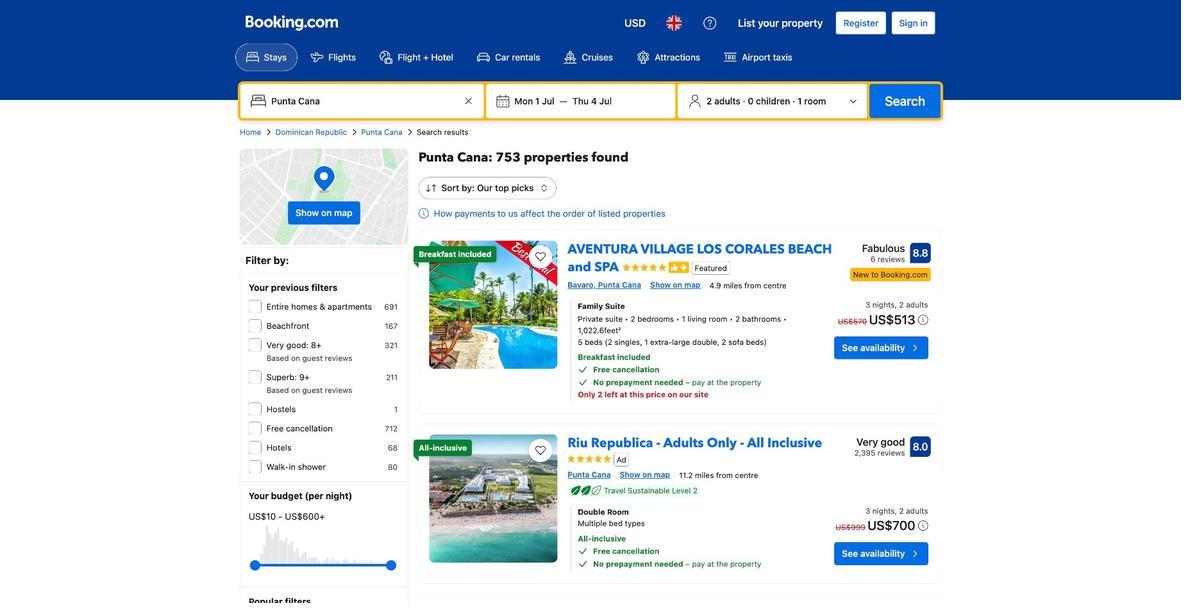 Task type: locate. For each thing, give the bounding box(es) containing it.
booking.com image
[[246, 15, 338, 31]]

riu republica - adults only - all inclusive image
[[429, 435, 557, 563]]

this property is part of our preferred plus programme. it is committed to providing outstanding service and excellent value. it will pay us a higher commission if you make a booking. image
[[669, 262, 689, 273], [669, 262, 689, 273]]

very good element
[[854, 435, 905, 450]]

group
[[255, 555, 391, 576]]



Task type: vqa. For each thing, say whether or not it's contained in the screenshot.
group at left
yes



Task type: describe. For each thing, give the bounding box(es) containing it.
aventura village los corales beach and spa image
[[429, 241, 557, 369]]

scored 8.8 element
[[910, 243, 931, 263]]

fabulous element
[[850, 241, 905, 256]]

Where are you going? field
[[266, 90, 461, 113]]

search results updated. punta cana: 753 properties found. element
[[419, 149, 941, 167]]

scored 8.0 element
[[910, 437, 931, 457]]



